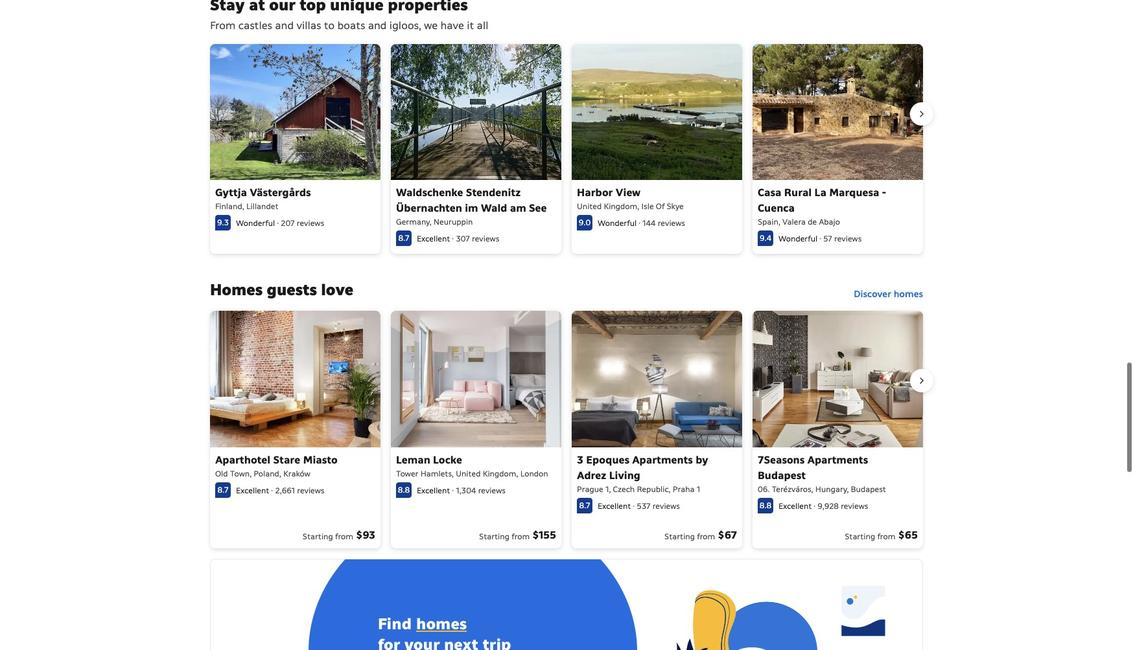 Task type: describe. For each thing, give the bounding box(es) containing it.
casa
[[758, 186, 782, 200]]

207
[[281, 219, 295, 228]]

7seasons
[[758, 454, 805, 467]]

finland,
[[215, 202, 244, 212]]

wonderful for finland,
[[236, 219, 275, 228]]

wonderful for united
[[598, 219, 637, 228]]

wonderful · 57 reviews
[[779, 234, 862, 244]]

9,928
[[818, 502, 839, 511]]

from for $65
[[877, 532, 896, 542]]

excellent element for wald
[[417, 234, 450, 244]]

guests
[[267, 280, 317, 300]]

gyttja
[[215, 186, 247, 200]]

8.7 for waldschenke stendenitz übernachten im wald am see
[[398, 234, 409, 243]]

cuenca
[[758, 202, 795, 215]]

from for $93
[[335, 532, 353, 542]]

london
[[520, 469, 548, 479]]

spain,
[[758, 217, 781, 227]]

wonderful element for la
[[779, 234, 818, 244]]

wonderful · 207 reviews
[[236, 219, 324, 228]]

57
[[823, 234, 832, 244]]

excellent for united
[[417, 486, 450, 496]]

wonderful element for united
[[598, 219, 637, 228]]

im
[[465, 202, 478, 215]]

excellent for town,
[[236, 486, 269, 496]]

0 vertical spatial budapest
[[758, 469, 806, 483]]

excellent for adrez
[[598, 502, 631, 511]]

307
[[456, 234, 470, 244]]

1,
[[605, 485, 611, 494]]

starting from $93
[[303, 529, 375, 542]]

united inside harbor view united kingdom, isle of skye
[[577, 202, 602, 212]]

537
[[637, 502, 651, 511]]

abajo
[[819, 217, 840, 227]]

reviews for västergårds
[[297, 219, 324, 228]]

excellent · 307 reviews
[[417, 234, 499, 244]]

hamlets,
[[421, 469, 454, 479]]

· for view
[[639, 219, 640, 228]]

terézváros,
[[772, 485, 813, 494]]

czech
[[613, 485, 635, 494]]

9.3 element
[[215, 215, 231, 231]]

homes for discover homes
[[894, 289, 923, 300]]

boats
[[337, 19, 365, 32]]

locke
[[433, 454, 462, 467]]

old
[[215, 469, 228, 479]]

isle
[[642, 202, 654, 212]]

8.7 element for aparthotel stare miasto
[[215, 483, 231, 498]]

· for locke
[[452, 486, 454, 496]]

praha
[[673, 485, 695, 494]]

poland,
[[254, 469, 281, 479]]

7seasons apartments budapest 06. terézváros, hungary, budapest
[[758, 454, 886, 494]]

aparthotel
[[215, 454, 270, 467]]

excellent · 1,304 reviews
[[417, 486, 506, 496]]

· for stare
[[271, 486, 273, 496]]

1,304
[[456, 486, 476, 496]]

discover
[[854, 289, 891, 300]]

· for västergårds
[[277, 219, 279, 228]]

rural
[[784, 186, 812, 200]]

8.8 for budapest
[[760, 501, 772, 511]]

waldschenke
[[396, 186, 463, 200]]

united inside leman locke tower hamlets, united kingdom, london
[[456, 469, 481, 479]]

see
[[529, 202, 547, 215]]

skye
[[667, 202, 684, 212]]

starting for $65
[[845, 532, 875, 542]]

8.8 for tower
[[398, 485, 410, 495]]

$155
[[532, 529, 556, 542]]

· for stendenitz
[[452, 234, 454, 244]]

discover homes
[[854, 289, 923, 300]]

starting from $65
[[845, 529, 918, 542]]

igloos,
[[390, 19, 421, 32]]

excellent · 537 reviews
[[598, 502, 680, 511]]

9.4
[[760, 234, 772, 243]]

adrez
[[577, 469, 606, 483]]

it
[[467, 19, 474, 32]]

leman locke tower hamlets, united kingdom, london
[[396, 454, 548, 479]]

· for epoques
[[633, 502, 635, 511]]

by
[[696, 454, 708, 467]]

neuruppin
[[434, 217, 473, 227]]

casa rural la marquesa - cuenca spain, valera de abajo
[[758, 186, 886, 227]]

find
[[378, 615, 412, 635]]

from for $67
[[697, 532, 715, 542]]

la
[[815, 186, 827, 200]]

find homes
[[378, 615, 467, 635]]

have
[[440, 19, 464, 32]]

tower
[[396, 469, 418, 479]]

übernachten
[[396, 202, 462, 215]]



Task type: vqa. For each thing, say whether or not it's contained in the screenshot.
1st advance from the top of the page
no



Task type: locate. For each thing, give the bounding box(es) containing it.
of
[[656, 202, 665, 212]]

2 and from the left
[[368, 19, 387, 32]]

2 vertical spatial 8.7
[[579, 501, 590, 511]]

· left 537
[[633, 502, 635, 511]]

0 horizontal spatial 8.7
[[218, 485, 229, 495]]

3 starting from the left
[[665, 532, 695, 542]]

1 horizontal spatial homes
[[894, 289, 923, 300]]

starting left $93
[[303, 532, 333, 542]]

region containing aparthotel stare miasto
[[200, 306, 934, 554]]

excellent element for terézváros,
[[779, 502, 812, 511]]

kingdom, inside leman locke tower hamlets, united kingdom, london
[[483, 469, 518, 479]]

8.7 element down old
[[215, 483, 231, 498]]

excellent element for adrez
[[598, 502, 631, 511]]

homes
[[894, 289, 923, 300], [416, 615, 467, 635]]

1
[[697, 485, 700, 494]]

castles
[[238, 19, 272, 32]]

from left $67
[[697, 532, 715, 542]]

1 vertical spatial 8.8
[[760, 501, 772, 511]]

1 horizontal spatial apartments
[[808, 454, 868, 467]]

republic,
[[637, 485, 671, 494]]

wonderful element
[[236, 219, 275, 228], [598, 219, 637, 228], [779, 234, 818, 244]]

from inside starting from $65
[[877, 532, 896, 542]]

reviews for epoques
[[653, 502, 680, 511]]

villas
[[297, 19, 321, 32]]

excellent down town,
[[236, 486, 269, 496]]

starting from $155
[[479, 529, 556, 542]]

8.8 element for budapest
[[758, 498, 773, 514]]

wonderful element for finland,
[[236, 219, 275, 228]]

0 vertical spatial 8.7
[[398, 234, 409, 243]]

8.7 element down germany,
[[396, 231, 412, 247]]

to
[[324, 19, 335, 32]]

apartments inside 3 epoques apartments by adrez living prague 1, czech republic, praha 1
[[632, 454, 693, 467]]

reviews right 307
[[472, 234, 499, 244]]

kingdom, inside harbor view united kingdom, isle of skye
[[604, 202, 639, 212]]

1 horizontal spatial 8.8
[[760, 501, 772, 511]]

1 horizontal spatial united
[[577, 202, 602, 212]]

and
[[275, 19, 294, 32], [368, 19, 387, 32]]

0 vertical spatial kingdom,
[[604, 202, 639, 212]]

06.
[[758, 485, 770, 494]]

view
[[616, 186, 641, 200]]

8.8 down 06.
[[760, 501, 772, 511]]

1 starting from the left
[[303, 532, 333, 542]]

3 from from the left
[[697, 532, 715, 542]]

excellent down terézváros,
[[779, 502, 812, 511]]

budapest right hungary,
[[851, 485, 886, 494]]

aparthotel stare miasto old town, poland, kraków
[[215, 454, 338, 479]]

1 horizontal spatial 8.7 element
[[396, 231, 412, 247]]

starting down "praha"
[[665, 532, 695, 542]]

8.7 down prague
[[579, 501, 590, 511]]

excellent element down hamlets,
[[417, 486, 450, 496]]

homes right discover
[[894, 289, 923, 300]]

apartments up 'republic,' on the bottom of page
[[632, 454, 693, 467]]

9.0
[[579, 218, 591, 228]]

leman
[[396, 454, 430, 467]]

· left 1,304
[[452, 486, 454, 496]]

-
[[882, 186, 886, 200]]

wonderful element down lillandet
[[236, 219, 275, 228]]

9.0 element
[[577, 215, 593, 231]]

1 apartments from the left
[[632, 454, 693, 467]]

1 horizontal spatial wonderful
[[598, 219, 637, 228]]

0 horizontal spatial wonderful element
[[236, 219, 275, 228]]

1 horizontal spatial wonderful element
[[598, 219, 637, 228]]

excellent down 1, on the bottom of page
[[598, 502, 631, 511]]

united down harbor
[[577, 202, 602, 212]]

1 vertical spatial 8.7
[[218, 485, 229, 495]]

· left 2,661
[[271, 486, 273, 496]]

2 horizontal spatial 8.7
[[579, 501, 590, 511]]

wonderful · 144 reviews
[[598, 219, 685, 228]]

starting inside starting from $93
[[303, 532, 333, 542]]

1 vertical spatial kingdom,
[[483, 469, 518, 479]]

$93
[[356, 529, 375, 542]]

de
[[808, 217, 817, 227]]

reviews down kraków
[[297, 486, 324, 496]]

valera
[[783, 217, 806, 227]]

wonderful element down harbor view united kingdom, isle of skye
[[598, 219, 637, 228]]

8.8 element down tower
[[396, 483, 412, 498]]

excellent · 9,928 reviews
[[779, 502, 868, 511]]

from left $93
[[335, 532, 353, 542]]

wonderful down harbor view united kingdom, isle of skye
[[598, 219, 637, 228]]

1 horizontal spatial budapest
[[851, 485, 886, 494]]

8.8 down tower
[[398, 485, 410, 495]]

we
[[424, 19, 438, 32]]

excellent · 2,661 reviews
[[236, 486, 324, 496]]

reviews
[[297, 219, 324, 228], [658, 219, 685, 228], [472, 234, 499, 244], [834, 234, 862, 244], [297, 486, 324, 496], [478, 486, 506, 496], [653, 502, 680, 511], [841, 502, 868, 511]]

reviews down 'republic,' on the bottom of page
[[653, 502, 680, 511]]

144
[[643, 219, 656, 228]]

9.4 element
[[758, 231, 773, 247]]

9.3
[[217, 218, 229, 228]]

8.7 element down prague
[[577, 498, 593, 514]]

excellent down germany,
[[417, 234, 450, 244]]

wonderful down valera
[[779, 234, 818, 244]]

reviews for rural
[[834, 234, 862, 244]]

1 and from the left
[[275, 19, 294, 32]]

1 vertical spatial budapest
[[851, 485, 886, 494]]

starting inside starting from $155
[[479, 532, 510, 542]]

·
[[277, 219, 279, 228], [639, 219, 640, 228], [452, 234, 454, 244], [820, 234, 821, 244], [271, 486, 273, 496], [452, 486, 454, 496], [633, 502, 635, 511], [814, 502, 816, 511]]

wonderful down lillandet
[[236, 219, 275, 228]]

0 horizontal spatial 8.8 element
[[396, 483, 412, 498]]

$65
[[898, 529, 918, 542]]

starting for $155
[[479, 532, 510, 542]]

8.7 element for waldschenke stendenitz übernachten im wald am see
[[396, 231, 412, 247]]

apartments inside 7seasons apartments budapest 06. terézváros, hungary, budapest
[[808, 454, 868, 467]]

reviews down skye
[[658, 219, 685, 228]]

2 starting from the left
[[479, 532, 510, 542]]

hungary,
[[815, 485, 849, 494]]

epoques
[[586, 454, 630, 467]]

2 apartments from the left
[[808, 454, 868, 467]]

apartments
[[632, 454, 693, 467], [808, 454, 868, 467]]

harbor view united kingdom, isle of skye
[[577, 186, 684, 212]]

excellent for terézváros,
[[779, 502, 812, 511]]

am
[[510, 202, 526, 215]]

2 region from the top
[[200, 306, 934, 554]]

1 region from the top
[[200, 39, 934, 260]]

from
[[335, 532, 353, 542], [512, 532, 530, 542], [697, 532, 715, 542], [877, 532, 896, 542]]

excellent element down town,
[[236, 486, 269, 496]]

stendenitz
[[466, 186, 521, 200]]

excellent element down 1, on the bottom of page
[[598, 502, 631, 511]]

love
[[321, 280, 353, 300]]

0 vertical spatial homes
[[894, 289, 923, 300]]

0 horizontal spatial united
[[456, 469, 481, 479]]

excellent
[[417, 234, 450, 244], [236, 486, 269, 496], [417, 486, 450, 496], [598, 502, 631, 511], [779, 502, 812, 511]]

2 horizontal spatial wonderful
[[779, 234, 818, 244]]

4 from from the left
[[877, 532, 896, 542]]

germany,
[[396, 217, 432, 227]]

starting from $67
[[665, 529, 737, 542]]

kraków
[[283, 469, 310, 479]]

town,
[[230, 469, 252, 479]]

from left $155
[[512, 532, 530, 542]]

harbor
[[577, 186, 613, 200]]

3 epoques apartments by adrez living prague 1, czech republic, praha 1
[[577, 454, 708, 494]]

starting inside starting from $67
[[665, 532, 695, 542]]

· left 207
[[277, 219, 279, 228]]

miasto
[[303, 454, 338, 467]]

1 horizontal spatial kingdom,
[[604, 202, 639, 212]]

prague
[[577, 485, 603, 494]]

0 horizontal spatial kingdom,
[[483, 469, 518, 479]]

starting inside starting from $65
[[845, 532, 875, 542]]

1 horizontal spatial 8.8 element
[[758, 498, 773, 514]]

kingdom, down view
[[604, 202, 639, 212]]

homes right find
[[416, 615, 467, 635]]

kingdom,
[[604, 202, 639, 212], [483, 469, 518, 479]]

0 horizontal spatial budapest
[[758, 469, 806, 483]]

from inside starting from $93
[[335, 532, 353, 542]]

8.7 element
[[396, 231, 412, 247], [215, 483, 231, 498], [577, 498, 593, 514]]

0 horizontal spatial 8.8
[[398, 485, 410, 495]]

1 horizontal spatial and
[[368, 19, 387, 32]]

gyttja västergårds finland, lillandet
[[215, 186, 311, 212]]

excellent element
[[417, 234, 450, 244], [236, 486, 269, 496], [417, 486, 450, 496], [598, 502, 631, 511], [779, 502, 812, 511]]

3
[[577, 454, 583, 467]]

region
[[200, 39, 934, 260], [200, 306, 934, 554]]

excellent element down terézváros,
[[779, 502, 812, 511]]

8.8
[[398, 485, 410, 495], [760, 501, 772, 511]]

from castles and villas to boats and igloos, we have it all
[[210, 19, 488, 32]]

1 horizontal spatial 8.7
[[398, 234, 409, 243]]

starting left $155
[[479, 532, 510, 542]]

8.8 element
[[396, 483, 412, 498], [758, 498, 773, 514]]

apartments up hungary,
[[808, 454, 868, 467]]

excellent for wald
[[417, 234, 450, 244]]

0 vertical spatial region
[[200, 39, 934, 260]]

stare
[[273, 454, 300, 467]]

starting down excellent · 9,928 reviews at the right bottom of page
[[845, 532, 875, 542]]

· left 57
[[820, 234, 821, 244]]

· left 144 at the top right
[[639, 219, 640, 228]]

0 horizontal spatial and
[[275, 19, 294, 32]]

from inside starting from $67
[[697, 532, 715, 542]]

wald
[[481, 202, 507, 215]]

starting for $93
[[303, 532, 333, 542]]

wonderful element down valera
[[779, 234, 818, 244]]

· left 307
[[452, 234, 454, 244]]

8.7 for 3 epoques apartments by adrez living
[[579, 501, 590, 511]]

homes for find homes
[[416, 615, 467, 635]]

8.7 down germany,
[[398, 234, 409, 243]]

and left villas at the left top of the page
[[275, 19, 294, 32]]

2 horizontal spatial 8.7 element
[[577, 498, 593, 514]]

1 vertical spatial region
[[200, 306, 934, 554]]

reviews for stare
[[297, 486, 324, 496]]

4 starting from the left
[[845, 532, 875, 542]]

lillandet
[[246, 202, 278, 212]]

waldschenke stendenitz übernachten im wald am see germany, neuruppin
[[396, 186, 547, 227]]

8.7 for aparthotel stare miasto
[[218, 485, 229, 495]]

united up 1,304
[[456, 469, 481, 479]]

kingdom, left london
[[483, 469, 518, 479]]

0 vertical spatial united
[[577, 202, 602, 212]]

from
[[210, 19, 236, 32]]

0 horizontal spatial apartments
[[632, 454, 693, 467]]

· for apartments
[[814, 502, 816, 511]]

from inside starting from $155
[[512, 532, 530, 542]]

reviews for apartments
[[841, 502, 868, 511]]

8.7 down old
[[218, 485, 229, 495]]

0 horizontal spatial homes
[[416, 615, 467, 635]]

and right 'boats'
[[368, 19, 387, 32]]

0 horizontal spatial 8.7 element
[[215, 483, 231, 498]]

reviews for view
[[658, 219, 685, 228]]

budapest down the 7seasons
[[758, 469, 806, 483]]

marquesa
[[829, 186, 879, 200]]

budapest
[[758, 469, 806, 483], [851, 485, 886, 494]]

all
[[477, 19, 488, 32]]

excellent down hamlets,
[[417, 486, 450, 496]]

reviews right 1,304
[[478, 486, 506, 496]]

1 vertical spatial homes
[[416, 615, 467, 635]]

· left 9,928
[[814, 502, 816, 511]]

reviews right 57
[[834, 234, 862, 244]]

2 from from the left
[[512, 532, 530, 542]]

homes guests love
[[210, 280, 353, 300]]

reviews right 9,928
[[841, 502, 868, 511]]

1 from from the left
[[335, 532, 353, 542]]

reviews right 207
[[297, 219, 324, 228]]

8.8 element for tower
[[396, 483, 412, 498]]

$67
[[718, 529, 737, 542]]

starting for $67
[[665, 532, 695, 542]]

excellent element for town,
[[236, 486, 269, 496]]

from for $155
[[512, 532, 530, 542]]

homes
[[210, 280, 263, 300]]

8.7
[[398, 234, 409, 243], [218, 485, 229, 495], [579, 501, 590, 511]]

0 horizontal spatial wonderful
[[236, 219, 275, 228]]

region containing gyttja västergårds
[[200, 39, 934, 260]]

from left $65
[[877, 532, 896, 542]]

8.7 element for 3 epoques apartments by adrez living
[[577, 498, 593, 514]]

8.8 element down 06.
[[758, 498, 773, 514]]

reviews for stendenitz
[[472, 234, 499, 244]]

starting
[[303, 532, 333, 542], [479, 532, 510, 542], [665, 532, 695, 542], [845, 532, 875, 542]]

reviews for locke
[[478, 486, 506, 496]]

excellent element for united
[[417, 486, 450, 496]]

wonderful for la
[[779, 234, 818, 244]]

2 horizontal spatial wonderful element
[[779, 234, 818, 244]]

1 vertical spatial united
[[456, 469, 481, 479]]

· for rural
[[820, 234, 821, 244]]

0 vertical spatial 8.8
[[398, 485, 410, 495]]

excellent element down germany,
[[417, 234, 450, 244]]

united
[[577, 202, 602, 212], [456, 469, 481, 479]]

2,661
[[275, 486, 295, 496]]



